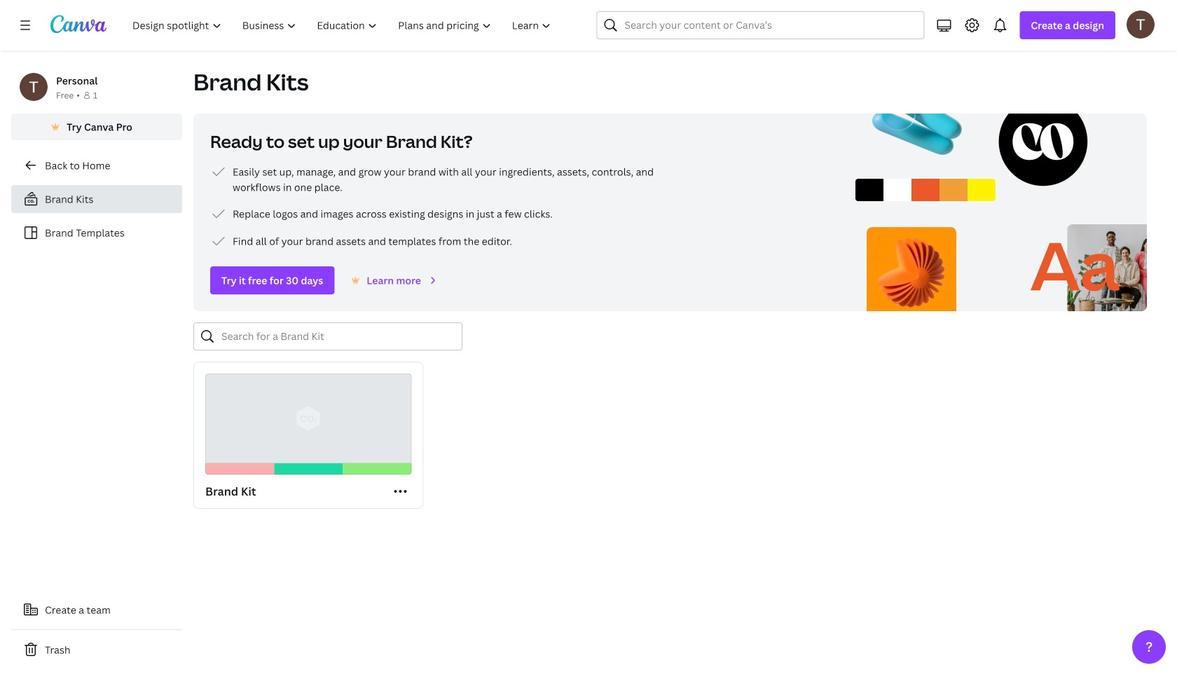Task type: vqa. For each thing, say whether or not it's contained in the screenshot.
envelope a7 (landscape) Group
no



Task type: locate. For each thing, give the bounding box(es) containing it.
terry turtle image
[[1127, 10, 1155, 38]]

top level navigation element
[[123, 11, 563, 39]]

Search search field
[[625, 12, 897, 39]]

None search field
[[597, 11, 925, 39]]

Search for a Brand Kit search field
[[222, 323, 454, 350]]

1 horizontal spatial list
[[210, 163, 659, 250]]

list
[[210, 163, 659, 250], [11, 185, 182, 247]]



Task type: describe. For each thing, give the bounding box(es) containing it.
0 horizontal spatial list
[[11, 185, 182, 247]]



